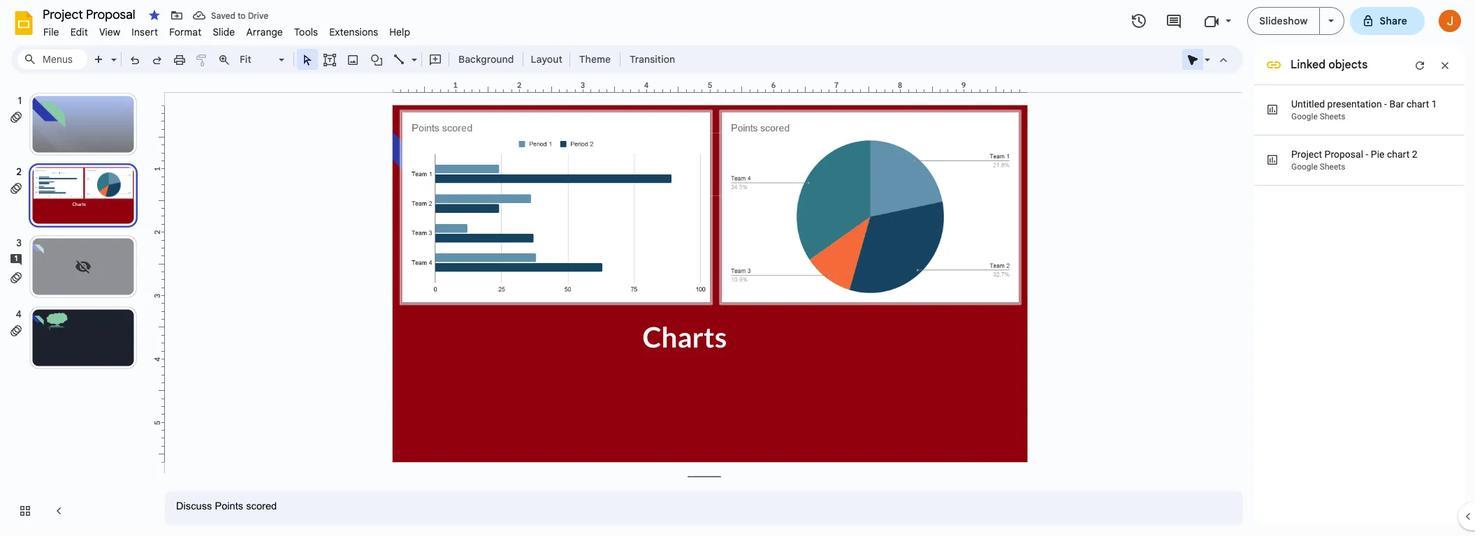 Task type: locate. For each thing, give the bounding box(es) containing it.
to
[[238, 10, 246, 21]]

view menu item
[[94, 24, 126, 41]]

1 vertical spatial -
[[1366, 149, 1369, 160]]

sheets down proposal
[[1320, 162, 1345, 172]]

- left pie
[[1366, 149, 1369, 160]]

2 sheets from the top
[[1320, 162, 1345, 172]]

saved
[[211, 10, 235, 21]]

file menu item
[[38, 24, 65, 41]]

format menu item
[[164, 24, 207, 41]]

help menu item
[[384, 24, 416, 41]]

google down the project at top
[[1291, 162, 1318, 172]]

google
[[1291, 112, 1318, 122], [1291, 162, 1318, 172]]

share button
[[1350, 7, 1425, 35]]

chart inside untitled presentation - bar chart 1 google sheets
[[1407, 99, 1429, 110]]

untitled presentation - bar chart 1 element
[[1291, 99, 1437, 110]]

theme
[[579, 53, 611, 66]]

sheets down presentation
[[1320, 112, 1345, 122]]

1 horizontal spatial -
[[1384, 99, 1387, 110]]

linked
[[1291, 58, 1326, 72]]

chart
[[1407, 99, 1429, 110], [1387, 149, 1410, 160]]

saved to drive
[[211, 10, 268, 21]]

project proposal - pie chart 2 element
[[1291, 149, 1418, 160]]

new slide with layout image
[[108, 50, 117, 55]]

theme button
[[573, 49, 617, 70]]

-
[[1384, 99, 1387, 110], [1366, 149, 1369, 160]]

tools menu item
[[289, 24, 324, 41]]

1 vertical spatial google
[[1291, 162, 1318, 172]]

2 google from the top
[[1291, 162, 1318, 172]]

chart left 1
[[1407, 99, 1429, 110]]

layout button
[[527, 49, 567, 70]]

pie
[[1371, 149, 1385, 160]]

sheets inside project proposal - pie chart 2 google sheets
[[1320, 162, 1345, 172]]

menu bar containing file
[[38, 18, 416, 41]]

mode and view toolbar
[[1182, 45, 1235, 73]]

arrange menu item
[[241, 24, 289, 41]]

presentation options image
[[1328, 20, 1334, 22]]

sheets for presentation
[[1320, 112, 1345, 122]]

linked objects
[[1291, 58, 1368, 72]]

- inside untitled presentation - bar chart 1 google sheets
[[1384, 99, 1387, 110]]

chart left '2'
[[1387, 149, 1410, 160]]

sheets
[[1320, 112, 1345, 122], [1320, 162, 1345, 172]]

chart for 2
[[1387, 149, 1410, 160]]

menu bar banner
[[0, 0, 1475, 537]]

insert
[[132, 26, 158, 38]]

0 horizontal spatial -
[[1366, 149, 1369, 160]]

google inside project proposal - pie chart 2 google sheets
[[1291, 162, 1318, 172]]

background button
[[452, 49, 520, 70]]

linked objects application
[[0, 0, 1475, 537]]

insert image image
[[345, 50, 361, 69]]

slideshow button
[[1248, 7, 1320, 35]]

0 vertical spatial google
[[1291, 112, 1318, 122]]

Zoom text field
[[238, 50, 277, 69]]

untitled
[[1291, 99, 1325, 110]]

0 vertical spatial chart
[[1407, 99, 1429, 110]]

- left bar
[[1384, 99, 1387, 110]]

menu bar
[[38, 18, 416, 41]]

google down untitled
[[1291, 112, 1318, 122]]

project
[[1291, 149, 1322, 160]]

navigation
[[0, 79, 154, 537]]

0 vertical spatial -
[[1384, 99, 1387, 110]]

0 vertical spatial sheets
[[1320, 112, 1345, 122]]

saved to drive button
[[189, 6, 272, 25]]

1 vertical spatial chart
[[1387, 149, 1410, 160]]

arrange
[[246, 26, 283, 38]]

1 vertical spatial sheets
[[1320, 162, 1345, 172]]

- inside project proposal - pie chart 2 google sheets
[[1366, 149, 1369, 160]]

drive
[[248, 10, 268, 21]]

google inside untitled presentation - bar chart 1 google sheets
[[1291, 112, 1318, 122]]

1 sheets from the top
[[1320, 112, 1345, 122]]

chart inside project proposal - pie chart 2 google sheets
[[1387, 149, 1410, 160]]

google for untitled
[[1291, 112, 1318, 122]]

bar
[[1390, 99, 1404, 110]]

1 google from the top
[[1291, 112, 1318, 122]]

view
[[99, 26, 120, 38]]

shape image
[[369, 50, 385, 69]]

linked objects section
[[1252, 0, 1464, 526]]

extensions
[[329, 26, 378, 38]]

chart for 1
[[1407, 99, 1429, 110]]

sheets inside untitled presentation - bar chart 1 google sheets
[[1320, 112, 1345, 122]]

Star checkbox
[[145, 6, 164, 25]]

layout
[[531, 53, 563, 66]]



Task type: describe. For each thing, give the bounding box(es) containing it.
proposal
[[1325, 149, 1363, 160]]

background
[[458, 53, 514, 66]]

menu bar inside menu bar banner
[[38, 18, 416, 41]]

insert menu item
[[126, 24, 164, 41]]

- for bar
[[1384, 99, 1387, 110]]

slide menu item
[[207, 24, 241, 41]]

share
[[1380, 15, 1407, 27]]

Menus field
[[17, 50, 87, 69]]

google for project
[[1291, 162, 1318, 172]]

live pointer settings image
[[1201, 50, 1210, 55]]

file
[[43, 26, 59, 38]]

transition
[[630, 53, 675, 66]]

1
[[1432, 99, 1437, 110]]

slide
[[213, 26, 235, 38]]

objects
[[1329, 58, 1368, 72]]

Rename text field
[[38, 6, 143, 22]]

- for pie
[[1366, 149, 1369, 160]]

transition button
[[623, 49, 681, 70]]

edit menu item
[[65, 24, 94, 41]]

Zoom field
[[236, 50, 291, 70]]

sheets for proposal
[[1320, 162, 1345, 172]]

2
[[1412, 149, 1418, 160]]

navigation inside linked objects application
[[0, 79, 154, 537]]

slideshow
[[1259, 15, 1308, 27]]

untitled presentation - bar chart 1 google sheets
[[1291, 99, 1437, 122]]

format
[[169, 26, 202, 38]]

project proposal - pie chart 2 google sheets
[[1291, 149, 1418, 172]]

extensions menu item
[[324, 24, 384, 41]]

edit
[[70, 26, 88, 38]]

main toolbar
[[87, 49, 682, 70]]

tools
[[294, 26, 318, 38]]

help
[[389, 26, 410, 38]]

presentation
[[1327, 99, 1382, 110]]



Task type: vqa. For each thing, say whether or not it's contained in the screenshot.
Meeting notes Modern Writer's "Meeting"
no



